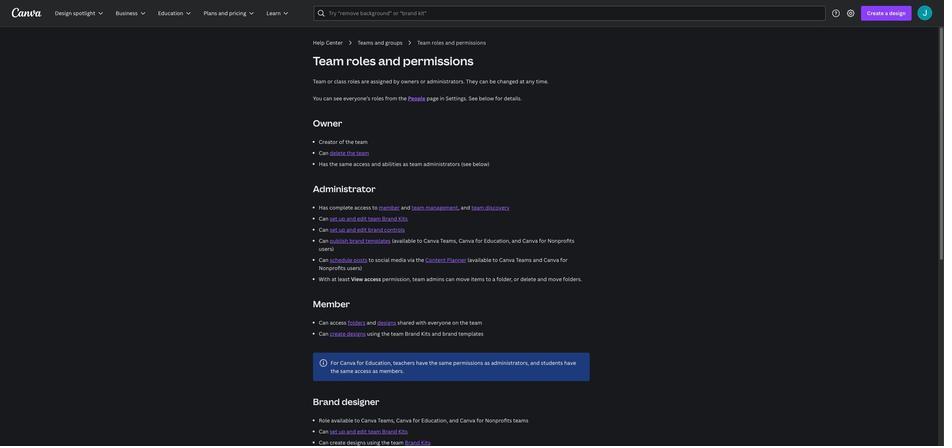 Task type: vqa. For each thing, say whether or not it's contained in the screenshot.
Side Panel Tab List on the left
no



Task type: describe. For each thing, give the bounding box(es) containing it.
top level navigation element
[[50, 6, 297, 21]]

jacob rogers image
[[918, 5, 933, 20]]



Task type: locate. For each thing, give the bounding box(es) containing it.
Search term: search field
[[329, 6, 822, 20]]



